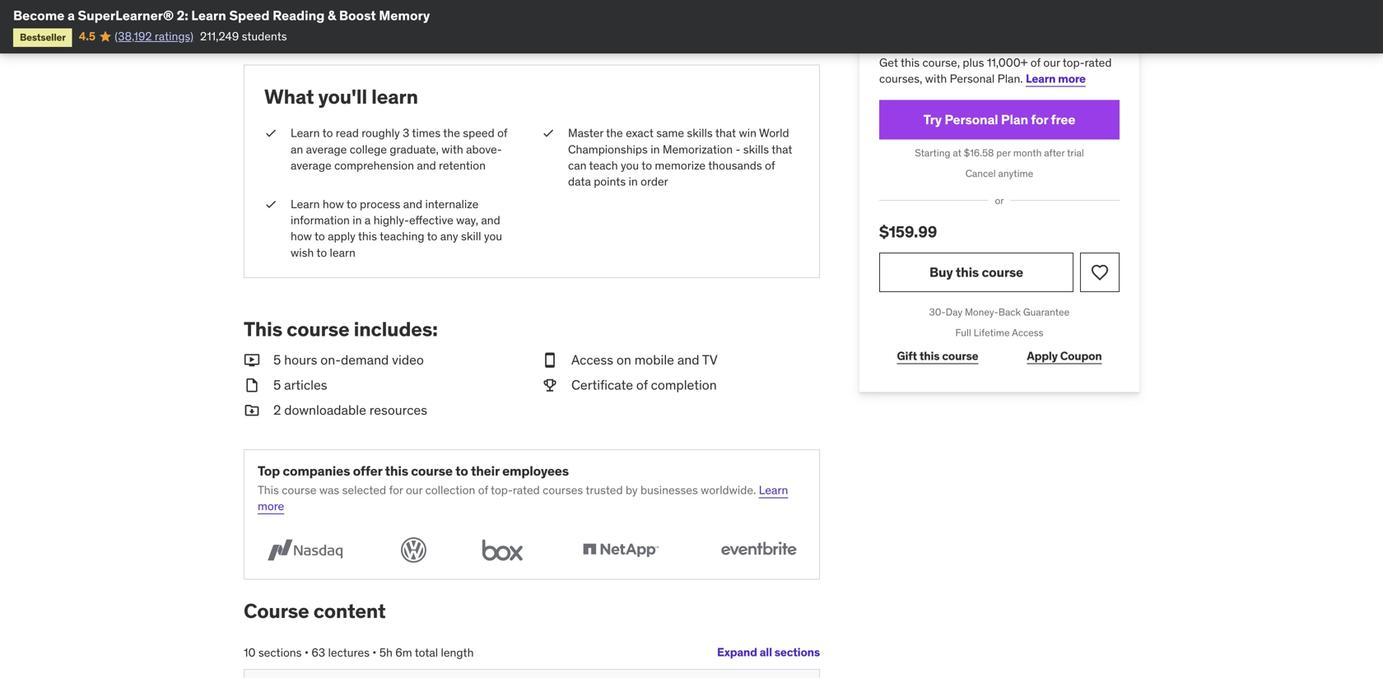 Task type: vqa. For each thing, say whether or not it's contained in the screenshot.
your inside Come teach with us Become an instructor and change lives — including your own
no



Task type: describe. For each thing, give the bounding box(es) containing it.
to left the process
[[347, 197, 357, 212]]

top
[[258, 463, 280, 480]]

course content
[[244, 599, 386, 624]]

this right offer
[[385, 463, 408, 480]]

articles
[[284, 377, 327, 394]]

what you'll learn
[[264, 84, 418, 109]]

0 horizontal spatial our
[[406, 483, 423, 498]]

5 for 5 articles
[[273, 377, 281, 394]]

teach
[[589, 158, 618, 173]]

5 articles
[[273, 377, 327, 394]]

plan.
[[998, 71, 1023, 86]]

master
[[568, 126, 604, 141]]

same
[[657, 126, 684, 141]]

superlearner®
[[78, 7, 174, 24]]

63
[[312, 645, 325, 660]]

at
[[953, 147, 962, 160]]

information
[[291, 213, 350, 228]]

1 horizontal spatial learn
[[372, 84, 418, 109]]

more for get this course, plus 11,000+ of our top-rated courses, with personal plan.
[[1058, 71, 1086, 86]]

completion
[[651, 377, 717, 394]]

speed
[[463, 126, 495, 141]]

of down their at the left bottom of the page
[[478, 483, 488, 498]]

11,000+
[[987, 55, 1028, 70]]

effective
[[409, 213, 454, 228]]

on
[[617, 352, 632, 369]]

speed
[[229, 7, 270, 24]]

master the exact same skills that win world championships in memorization - skills that can teach you to memorize thousands of data points in order
[[568, 126, 793, 189]]

access on mobile and tv
[[572, 352, 718, 369]]

more for this course was selected for our collection of top-rated courses trusted by businesses worldwide.
[[258, 499, 284, 514]]

thousands
[[708, 158, 762, 173]]

college
[[350, 142, 387, 157]]

memorize
[[655, 158, 706, 173]]

any
[[440, 229, 458, 244]]

apply coupon button
[[1010, 340, 1120, 373]]

0 horizontal spatial access
[[572, 352, 614, 369]]

can
[[568, 158, 587, 173]]

our inside get this course, plus 11,000+ of our top-rated courses, with personal plan.
[[1044, 55, 1060, 70]]

2 downloadable resources
[[273, 402, 427, 419]]

gift this course
[[897, 349, 979, 363]]

bestseller
[[20, 31, 66, 44]]

exact
[[626, 126, 654, 141]]

a inside learn how to process and internalize information in a highly-effective way, and how to apply this teaching to any skill you wish to learn
[[365, 213, 371, 228]]

expand all sections
[[717, 645, 820, 660]]

course
[[244, 599, 309, 624]]

1 horizontal spatial how
[[323, 197, 344, 212]]

0 horizontal spatial rated
[[513, 483, 540, 498]]

1 vertical spatial how
[[291, 229, 312, 244]]

way,
[[456, 213, 479, 228]]

ratings)
[[155, 29, 194, 44]]

1 horizontal spatial in
[[629, 174, 638, 189]]

roughly
[[362, 126, 400, 141]]

(38,192
[[115, 29, 152, 44]]

course up on-
[[287, 317, 350, 342]]

win
[[739, 126, 757, 141]]

the inside learn to read roughly 3 times the speed of an average college graduate, with above- average comprehension and retention
[[443, 126, 460, 141]]

you inside master the exact same skills that win world championships in memorization - skills that can teach you to memorize thousands of data points in order
[[621, 158, 639, 173]]

learn inside learn more
[[759, 483, 788, 498]]

access inside 30-day money-back guarantee full lifetime access
[[1012, 326, 1044, 339]]

starting
[[915, 147, 951, 160]]

this for gift this course
[[920, 349, 940, 363]]

memory
[[379, 7, 430, 24]]

0 horizontal spatial skills
[[687, 126, 713, 141]]

become
[[13, 7, 65, 24]]

comprehension
[[334, 158, 414, 173]]

buy this course
[[930, 264, 1024, 281]]

small image for access
[[542, 351, 558, 370]]

3
[[403, 126, 410, 141]]

courses,
[[880, 71, 923, 86]]

worldwide.
[[701, 483, 756, 498]]

retention
[[439, 158, 486, 173]]

or
[[995, 194, 1004, 207]]

this course includes:
[[244, 317, 438, 342]]

netapp image
[[574, 535, 668, 566]]

2
[[273, 402, 281, 419]]

gift this course link
[[880, 340, 996, 373]]

learn up 211,249
[[191, 7, 226, 24]]

coupon
[[1061, 349, 1102, 363]]

30-
[[930, 306, 946, 319]]

learn right plan.
[[1026, 71, 1056, 86]]

2 horizontal spatial in
[[651, 142, 660, 157]]

1 vertical spatial for
[[389, 483, 403, 498]]

times
[[412, 126, 441, 141]]

small image for 5
[[244, 351, 260, 370]]

order
[[641, 174, 668, 189]]

was
[[319, 483, 339, 498]]

course up collection at the left of page
[[411, 463, 453, 480]]

to right wish
[[317, 245, 327, 260]]

sections inside expand all sections dropdown button
[[775, 645, 820, 660]]

above-
[[466, 142, 502, 157]]

1 horizontal spatial for
[[1031, 111, 1049, 128]]

plan
[[1001, 111, 1029, 128]]

offer
[[353, 463, 382, 480]]

championships
[[568, 142, 648, 157]]

anytime
[[999, 167, 1034, 180]]

2 sections from the left
[[258, 645, 302, 660]]

$16.58
[[964, 147, 994, 160]]

on-
[[321, 352, 341, 369]]

5h 6m
[[380, 645, 412, 660]]

includes:
[[354, 317, 438, 342]]

course,
[[923, 55, 960, 70]]

this inside learn how to process and internalize information in a highly-effective way, and how to apply this teaching to any skill you wish to learn
[[358, 229, 377, 244]]

reading
[[273, 7, 325, 24]]

2 • from the left
[[372, 645, 377, 660]]

&
[[328, 7, 336, 24]]

starting at $16.58 per month after trial cancel anytime
[[915, 147, 1084, 180]]

hours
[[284, 352, 317, 369]]

you inside learn how to process and internalize information in a highly-effective way, and how to apply this teaching to any skill you wish to learn
[[484, 229, 502, 244]]

small image for 5
[[244, 376, 260, 395]]

xsmall image for learn how to process and internalize information in a highly-effective way, and how to apply this teaching to any skill you wish to learn
[[264, 196, 278, 213]]

buy this course button
[[880, 253, 1074, 292]]

5 for 5 hours on-demand video
[[273, 352, 281, 369]]

you'll
[[318, 84, 367, 109]]

learn inside learn how to process and internalize information in a highly-effective way, and how to apply this teaching to any skill you wish to learn
[[291, 197, 320, 212]]

lectures
[[328, 645, 370, 660]]

certificate of completion
[[572, 377, 717, 394]]

boost
[[339, 7, 376, 24]]

world
[[759, 126, 790, 141]]

4.5
[[79, 29, 95, 44]]

0 vertical spatial a
[[68, 7, 75, 24]]



Task type: locate. For each thing, give the bounding box(es) containing it.
length
[[441, 645, 474, 660]]

get this course, plus 11,000+ of our top-rated courses, with personal plan.
[[880, 55, 1112, 86]]

this right apply at left top
[[358, 229, 377, 244]]

2 the from the left
[[606, 126, 623, 141]]

per
[[997, 147, 1011, 160]]

graduate,
[[390, 142, 439, 157]]

2 small image from the top
[[244, 401, 260, 420]]

gift
[[897, 349, 917, 363]]

you right skill
[[484, 229, 502, 244]]

0 vertical spatial in
[[651, 142, 660, 157]]

our down top companies offer this course to their employees
[[406, 483, 423, 498]]

sections right 10
[[258, 645, 302, 660]]

1 vertical spatial learn
[[330, 245, 356, 260]]

0 horizontal spatial the
[[443, 126, 460, 141]]

try personal plan for free link
[[880, 100, 1120, 140]]

and up effective
[[403, 197, 423, 212]]

xsmall image
[[542, 125, 555, 141]]

cancel
[[966, 167, 996, 180]]

access up the certificate in the bottom of the page
[[572, 352, 614, 369]]

0 vertical spatial more
[[1058, 71, 1086, 86]]

to up collection at the left of page
[[456, 463, 468, 480]]

the right times
[[443, 126, 460, 141]]

this course was selected for our collection of top-rated courses trusted by businesses worldwide.
[[258, 483, 756, 498]]

learn how to process and internalize information in a highly-effective way, and how to apply this teaching to any skill you wish to learn
[[291, 197, 502, 260]]

1 vertical spatial 5
[[273, 377, 281, 394]]

the
[[443, 126, 460, 141], [606, 126, 623, 141]]

1 sections from the left
[[775, 645, 820, 660]]

30-day money-back guarantee full lifetime access
[[930, 306, 1070, 339]]

to up order
[[642, 158, 652, 173]]

learn more up free
[[1026, 71, 1086, 86]]

0 vertical spatial learn
[[372, 84, 418, 109]]

average down an
[[291, 158, 332, 173]]

of down "access on mobile and tv" on the bottom of page
[[637, 377, 648, 394]]

skill
[[461, 229, 481, 244]]

1 vertical spatial average
[[291, 158, 332, 173]]

0 vertical spatial that
[[716, 126, 736, 141]]

downloadable
[[284, 402, 366, 419]]

and inside learn to read roughly 3 times the speed of an average college graduate, with above- average comprehension and retention
[[417, 158, 436, 173]]

1 vertical spatial this
[[258, 483, 279, 498]]

0 vertical spatial average
[[306, 142, 347, 157]]

to inside master the exact same skills that win world championships in memorization - skills that can teach you to memorize thousands of data points in order
[[642, 158, 652, 173]]

access down back
[[1012, 326, 1044, 339]]

for
[[1031, 111, 1049, 128], [389, 483, 403, 498]]

0 horizontal spatial more
[[258, 499, 284, 514]]

learn more
[[1026, 71, 1086, 86], [258, 483, 788, 514]]

small image left on
[[542, 351, 558, 370]]

internalize
[[425, 197, 479, 212]]

course down full
[[942, 349, 979, 363]]

employees
[[502, 463, 569, 480]]

0 vertical spatial top-
[[1063, 55, 1085, 70]]

apply
[[328, 229, 356, 244]]

in down same
[[651, 142, 660, 157]]

selected
[[342, 483, 386, 498]]

full
[[956, 326, 972, 339]]

0 vertical spatial access
[[1012, 326, 1044, 339]]

businesses
[[641, 483, 698, 498]]

small image left 2
[[244, 401, 260, 420]]

0 vertical spatial this
[[244, 317, 282, 342]]

1 vertical spatial more
[[258, 499, 284, 514]]

1 horizontal spatial a
[[365, 213, 371, 228]]

1 vertical spatial in
[[629, 174, 638, 189]]

1 horizontal spatial that
[[772, 142, 793, 157]]

average down "read"
[[306, 142, 347, 157]]

of right the 11,000+ on the top of page
[[1031, 55, 1041, 70]]

this up courses,
[[901, 55, 920, 70]]

learn more for rated
[[1026, 71, 1086, 86]]

small image
[[244, 351, 260, 370], [244, 401, 260, 420]]

highly-
[[374, 213, 409, 228]]

1 the from the left
[[443, 126, 460, 141]]

10 sections • 63 lectures • 5h 6m total length
[[244, 645, 474, 660]]

to down effective
[[427, 229, 438, 244]]

1 vertical spatial personal
[[945, 111, 999, 128]]

for down top companies offer this course to their employees
[[389, 483, 403, 498]]

personal
[[950, 71, 995, 86], [945, 111, 999, 128]]

0 horizontal spatial you
[[484, 229, 502, 244]]

in inside learn how to process and internalize information in a highly-effective way, and how to apply this teaching to any skill you wish to learn
[[353, 213, 362, 228]]

1 vertical spatial learn more link
[[258, 483, 788, 514]]

to inside learn to read roughly 3 times the speed of an average college graduate, with above- average comprehension and retention
[[323, 126, 333, 141]]

how up wish
[[291, 229, 312, 244]]

try personal plan for free
[[924, 111, 1076, 128]]

an
[[291, 142, 303, 157]]

learn more link down employees
[[258, 483, 788, 514]]

2:
[[177, 7, 188, 24]]

0 horizontal spatial in
[[353, 213, 362, 228]]

to left "read"
[[323, 126, 333, 141]]

0 vertical spatial personal
[[950, 71, 995, 86]]

buy
[[930, 264, 953, 281]]

become a superlearner® 2: learn speed reading & boost memory
[[13, 7, 430, 24]]

and down the graduate,
[[417, 158, 436, 173]]

box image
[[475, 535, 530, 566]]

1 horizontal spatial •
[[372, 645, 377, 660]]

0 vertical spatial learn more link
[[1026, 71, 1086, 86]]

with down course,
[[926, 71, 947, 86]]

this down top on the left of page
[[258, 483, 279, 498]]

small image for certificate
[[542, 376, 558, 395]]

-
[[736, 142, 741, 157]]

expand all sections button
[[717, 637, 820, 670]]

1 vertical spatial our
[[406, 483, 423, 498]]

read
[[336, 126, 359, 141]]

1 vertical spatial top-
[[491, 483, 513, 498]]

1 vertical spatial you
[[484, 229, 502, 244]]

rated
[[1085, 55, 1112, 70], [513, 483, 540, 498]]

this for get this course, plus 11,000+ of our top-rated courses, with personal plan.
[[901, 55, 920, 70]]

0 vertical spatial with
[[926, 71, 947, 86]]

1 5 from the top
[[273, 352, 281, 369]]

0 horizontal spatial •
[[305, 645, 309, 660]]

small image left the certificate in the bottom of the page
[[542, 376, 558, 395]]

5 up 2
[[273, 377, 281, 394]]

0 vertical spatial learn more
[[1026, 71, 1086, 86]]

211,249
[[200, 29, 239, 44]]

more inside learn more
[[258, 499, 284, 514]]

0 vertical spatial skills
[[687, 126, 713, 141]]

apply
[[1027, 349, 1058, 363]]

1 • from the left
[[305, 645, 309, 660]]

process
[[360, 197, 401, 212]]

data
[[568, 174, 591, 189]]

211,249 students
[[200, 29, 287, 44]]

learn inside learn to read roughly 3 times the speed of an average college graduate, with above- average comprehension and retention
[[291, 126, 320, 141]]

small image for 2
[[244, 401, 260, 420]]

0 vertical spatial rated
[[1085, 55, 1112, 70]]

mobile
[[635, 352, 674, 369]]

trial
[[1067, 147, 1084, 160]]

1 horizontal spatial access
[[1012, 326, 1044, 339]]

more up free
[[1058, 71, 1086, 86]]

of down world
[[765, 158, 775, 173]]

for left free
[[1031, 111, 1049, 128]]

more down top on the left of page
[[258, 499, 284, 514]]

2 vertical spatial in
[[353, 213, 362, 228]]

0 horizontal spatial for
[[389, 483, 403, 498]]

with inside learn to read roughly 3 times the speed of an average college graduate, with above- average comprehension and retention
[[442, 142, 463, 157]]

this right 'gift'
[[920, 349, 940, 363]]

small image left 5 articles
[[244, 376, 260, 395]]

learn up 3
[[372, 84, 418, 109]]

• left 5h 6m
[[372, 645, 377, 660]]

course
[[982, 264, 1024, 281], [287, 317, 350, 342], [942, 349, 979, 363], [411, 463, 453, 480], [282, 483, 317, 498]]

lifetime
[[974, 326, 1010, 339]]

xsmall image for learn to read roughly 3 times the speed of an average college graduate, with above- average comprehension and retention
[[264, 125, 278, 141]]

this for buy this course
[[956, 264, 979, 281]]

10
[[244, 645, 256, 660]]

our
[[1044, 55, 1060, 70], [406, 483, 423, 498]]

(38,192 ratings)
[[115, 29, 194, 44]]

of inside master the exact same skills that win world championships in memorization - skills that can teach you to memorize thousands of data points in order
[[765, 158, 775, 173]]

1 horizontal spatial top-
[[1063, 55, 1085, 70]]

1 vertical spatial that
[[772, 142, 793, 157]]

top- up free
[[1063, 55, 1085, 70]]

rated inside get this course, plus 11,000+ of our top-rated courses, with personal plan.
[[1085, 55, 1112, 70]]

month
[[1014, 147, 1042, 160]]

this
[[901, 55, 920, 70], [358, 229, 377, 244], [956, 264, 979, 281], [920, 349, 940, 363], [385, 463, 408, 480]]

you up points
[[621, 158, 639, 173]]

of inside get this course, plus 11,000+ of our top-rated courses, with personal plan.
[[1031, 55, 1041, 70]]

1 vertical spatial small image
[[244, 401, 260, 420]]

small image left 'hours'
[[244, 351, 260, 370]]

and right way, at the top of the page
[[481, 213, 501, 228]]

in left order
[[629, 174, 638, 189]]

learn more link up free
[[1026, 71, 1086, 86]]

0 vertical spatial for
[[1031, 111, 1049, 128]]

a down the process
[[365, 213, 371, 228]]

total
[[415, 645, 438, 660]]

0 horizontal spatial sections
[[258, 645, 302, 660]]

plus
[[963, 55, 985, 70]]

0 vertical spatial our
[[1044, 55, 1060, 70]]

1 vertical spatial a
[[365, 213, 371, 228]]

0 vertical spatial 5
[[273, 352, 281, 369]]

5 left 'hours'
[[273, 352, 281, 369]]

get
[[880, 55, 898, 70]]

in up apply at left top
[[353, 213, 362, 228]]

personal inside get this course, plus 11,000+ of our top-rated courses, with personal plan.
[[950, 71, 995, 86]]

learn down apply at left top
[[330, 245, 356, 260]]

learn right 'worldwide.'
[[759, 483, 788, 498]]

0 horizontal spatial learn more
[[258, 483, 788, 514]]

learn up an
[[291, 126, 320, 141]]

2 5 from the top
[[273, 377, 281, 394]]

1 horizontal spatial more
[[1058, 71, 1086, 86]]

0 horizontal spatial that
[[716, 126, 736, 141]]

course up back
[[982, 264, 1024, 281]]

1 horizontal spatial learn more link
[[1026, 71, 1086, 86]]

0 horizontal spatial with
[[442, 142, 463, 157]]

trusted
[[586, 483, 623, 498]]

that
[[716, 126, 736, 141], [772, 142, 793, 157]]

with up the retention
[[442, 142, 463, 157]]

learn up information
[[291, 197, 320, 212]]

learn more for top-
[[258, 483, 788, 514]]

0 horizontal spatial learn more link
[[258, 483, 788, 514]]

eventbrite image
[[712, 535, 806, 566]]

1 horizontal spatial skills
[[743, 142, 769, 157]]

a right become on the left
[[68, 7, 75, 24]]

small image
[[542, 351, 558, 370], [244, 376, 260, 395], [542, 376, 558, 395]]

skills right the -
[[743, 142, 769, 157]]

the inside master the exact same skills that win world championships in memorization - skills that can teach you to memorize thousands of data points in order
[[606, 126, 623, 141]]

this for this course includes:
[[244, 317, 282, 342]]

courses
[[543, 483, 583, 498]]

money-
[[965, 306, 999, 319]]

•
[[305, 645, 309, 660], [372, 645, 377, 660]]

personal down plus
[[950, 71, 995, 86]]

teaching
[[380, 229, 425, 244]]

our right the 11,000+ on the top of page
[[1044, 55, 1060, 70]]

learn
[[372, 84, 418, 109], [330, 245, 356, 260]]

5
[[273, 352, 281, 369], [273, 377, 281, 394]]

0 vertical spatial small image
[[244, 351, 260, 370]]

nasdaq image
[[258, 535, 352, 566]]

course down companies in the bottom left of the page
[[282, 483, 317, 498]]

learn more link for rated
[[1026, 71, 1086, 86]]

1 horizontal spatial our
[[1044, 55, 1060, 70]]

of inside learn to read roughly 3 times the speed of an average college graduate, with above- average comprehension and retention
[[497, 126, 508, 141]]

0 vertical spatial you
[[621, 158, 639, 173]]

how
[[323, 197, 344, 212], [291, 229, 312, 244]]

more
[[1058, 71, 1086, 86], [258, 499, 284, 514]]

0 horizontal spatial a
[[68, 7, 75, 24]]

1 horizontal spatial sections
[[775, 645, 820, 660]]

top companies offer this course to their employees
[[258, 463, 569, 480]]

0 vertical spatial xsmall image
[[264, 125, 278, 141]]

1 horizontal spatial learn more
[[1026, 71, 1086, 86]]

2 xsmall image from the top
[[264, 196, 278, 213]]

1 xsmall image from the top
[[264, 125, 278, 141]]

1 vertical spatial rated
[[513, 483, 540, 498]]

1 vertical spatial skills
[[743, 142, 769, 157]]

sections right all
[[775, 645, 820, 660]]

top- down their at the left bottom of the page
[[491, 483, 513, 498]]

and left the tv
[[678, 352, 700, 369]]

try
[[924, 111, 942, 128]]

1 small image from the top
[[244, 351, 260, 370]]

this up 5 articles
[[244, 317, 282, 342]]

with inside get this course, plus 11,000+ of our top-rated courses, with personal plan.
[[926, 71, 947, 86]]

learn more link for top-
[[258, 483, 788, 514]]

this right "buy"
[[956, 264, 979, 281]]

1 horizontal spatial you
[[621, 158, 639, 173]]

this inside button
[[956, 264, 979, 281]]

with
[[926, 71, 947, 86], [442, 142, 463, 157]]

learn inside learn how to process and internalize information in a highly-effective way, and how to apply this teaching to any skill you wish to learn
[[330, 245, 356, 260]]

0 horizontal spatial how
[[291, 229, 312, 244]]

volkswagen image
[[396, 535, 432, 566]]

0 vertical spatial how
[[323, 197, 344, 212]]

apply coupon
[[1027, 349, 1102, 363]]

1 horizontal spatial with
[[926, 71, 947, 86]]

0 horizontal spatial learn
[[330, 245, 356, 260]]

personal up $16.58
[[945, 111, 999, 128]]

all
[[760, 645, 772, 660]]

xsmall image
[[264, 125, 278, 141], [264, 196, 278, 213]]

wishlist image
[[1090, 263, 1110, 283]]

1 vertical spatial xsmall image
[[264, 196, 278, 213]]

course inside button
[[982, 264, 1024, 281]]

1 vertical spatial access
[[572, 352, 614, 369]]

1 horizontal spatial the
[[606, 126, 623, 141]]

0 horizontal spatial top-
[[491, 483, 513, 498]]

memorization
[[663, 142, 733, 157]]

top- inside get this course, plus 11,000+ of our top-rated courses, with personal plan.
[[1063, 55, 1085, 70]]

by
[[626, 483, 638, 498]]

of right "speed"
[[497, 126, 508, 141]]

this inside get this course, plus 11,000+ of our top-rated courses, with personal plan.
[[901, 55, 920, 70]]

this for this course was selected for our collection of top-rated courses trusted by businesses worldwide.
[[258, 483, 279, 498]]

skills up memorization
[[687, 126, 713, 141]]

the up championships
[[606, 126, 623, 141]]

1 horizontal spatial rated
[[1085, 55, 1112, 70]]

that up the -
[[716, 126, 736, 141]]

to down information
[[315, 229, 325, 244]]

tv
[[702, 352, 718, 369]]

$159.99
[[880, 222, 937, 242]]

• left 63 in the left of the page
[[305, 645, 309, 660]]

learn more down employees
[[258, 483, 788, 514]]

points
[[594, 174, 626, 189]]

1 vertical spatial with
[[442, 142, 463, 157]]

how up information
[[323, 197, 344, 212]]

that down world
[[772, 142, 793, 157]]

their
[[471, 463, 500, 480]]

1 vertical spatial learn more
[[258, 483, 788, 514]]



